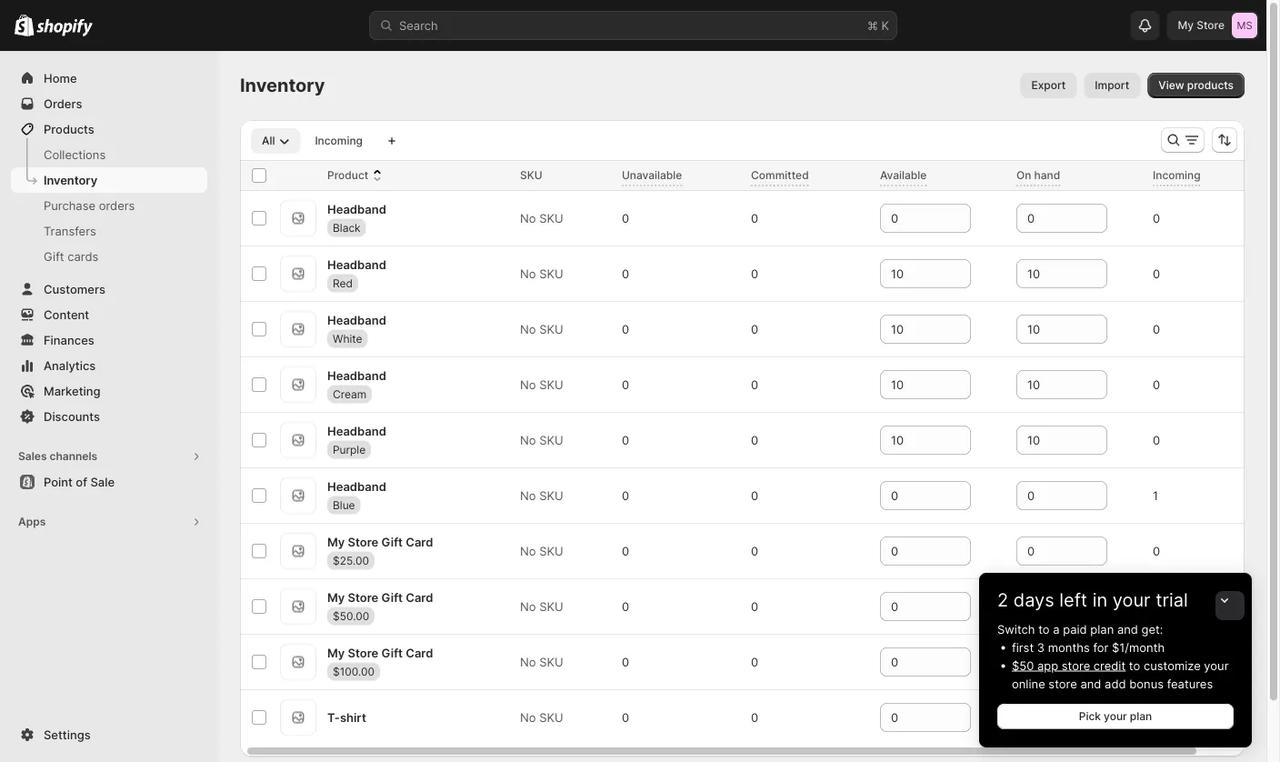 Task type: locate. For each thing, give the bounding box(es) containing it.
store left my store icon
[[1197, 19, 1225, 32]]

headband white
[[327, 313, 386, 345]]

store inside my store gift card $25.00
[[348, 534, 379, 549]]

headband black
[[327, 202, 386, 234]]

apps button
[[11, 509, 207, 535]]

store down $50 app store credit at the bottom right
[[1049, 677, 1077, 691]]

inventory
[[240, 74, 325, 96], [44, 173, 97, 187]]

no for headband blue
[[520, 488, 536, 502]]

headband link
[[327, 200, 386, 218], [327, 255, 386, 273], [327, 311, 386, 329], [327, 366, 386, 384], [327, 422, 386, 440], [327, 477, 386, 495]]

gift cards
[[44, 249, 99, 263]]

headband up cream
[[327, 368, 386, 382]]

headband link up cream
[[327, 366, 386, 384]]

analytics
[[44, 358, 96, 372]]

my store gift card link
[[327, 533, 433, 551], [327, 588, 433, 606], [327, 644, 433, 662]]

headband link up black on the left top of page
[[327, 200, 386, 218]]

finances link
[[11, 327, 207, 353]]

analytics link
[[11, 353, 207, 378]]

0 horizontal spatial and
[[1081, 677, 1102, 691]]

headband purple
[[327, 424, 386, 456]]

1 headband link from the top
[[327, 200, 386, 218]]

my store gift card link up $50.00
[[327, 588, 433, 606]]

product
[[327, 169, 368, 182]]

store up $50.00
[[348, 590, 379, 604]]

10 no from the top
[[520, 710, 536, 724]]

store for my store gift card $50.00
[[348, 590, 379, 604]]

for
[[1093, 640, 1109, 654]]

0 vertical spatial your
[[1113, 589, 1151, 611]]

headband link up the white
[[327, 311, 386, 329]]

headband
[[327, 202, 386, 216], [327, 257, 386, 271], [327, 313, 386, 327], [327, 368, 386, 382], [327, 424, 386, 438], [327, 479, 386, 493]]

4 headband from the top
[[327, 368, 386, 382]]

my inside my store gift card $25.00
[[327, 534, 345, 549]]

no for my store gift card $100.00
[[520, 655, 536, 669]]

my store gift card link for my store gift card $50.00
[[327, 588, 433, 606]]

card down my store gift card $25.00
[[406, 590, 433, 604]]

my store gift card link for my store gift card $100.00
[[327, 644, 433, 662]]

to down $1/month
[[1129, 658, 1141, 672]]

my inside my store gift card $100.00
[[327, 645, 345, 660]]

no for headband cream
[[520, 377, 536, 391]]

headband cream
[[327, 368, 386, 400]]

1 no sku from the top
[[520, 211, 563, 225]]

sku
[[520, 169, 542, 182], [539, 211, 563, 225], [539, 266, 563, 281], [539, 322, 563, 336], [539, 377, 563, 391], [539, 433, 563, 447], [539, 488, 563, 502], [539, 544, 563, 558], [539, 599, 563, 613], [539, 655, 563, 669], [539, 710, 563, 724]]

orders
[[44, 96, 82, 110]]

and inside to customize your online store and add bonus features
[[1081, 677, 1102, 691]]

days
[[1014, 589, 1055, 611]]

store inside the my store gift card $50.00
[[348, 590, 379, 604]]

my inside the my store gift card $50.00
[[327, 590, 345, 604]]

5 headband link from the top
[[327, 422, 386, 440]]

store down months
[[1062, 658, 1091, 672]]

incoming down view
[[1153, 169, 1201, 182]]

1 horizontal spatial plan
[[1130, 710, 1152, 723]]

0 horizontal spatial inventory
[[44, 173, 97, 187]]

3 my store gift card link from the top
[[327, 644, 433, 662]]

and left add
[[1081, 677, 1102, 691]]

my store gift card link for my store gift card $25.00
[[327, 533, 433, 551]]

1 vertical spatial and
[[1081, 677, 1102, 691]]

my up "$25.00"
[[327, 534, 345, 549]]

inventory up all dropdown button
[[240, 74, 325, 96]]

0 horizontal spatial incoming
[[315, 134, 363, 147]]

paid
[[1063, 622, 1087, 636]]

0 horizontal spatial to
[[1039, 622, 1050, 636]]

no for my store gift card $25.00
[[520, 544, 536, 558]]

no for headband black
[[520, 211, 536, 225]]

headband up black on the left top of page
[[327, 202, 386, 216]]

2 card from the top
[[406, 590, 433, 604]]

my up $100.00
[[327, 645, 345, 660]]

features
[[1167, 677, 1213, 691]]

store inside my store gift card $100.00
[[348, 645, 379, 660]]

headband link for headband black
[[327, 200, 386, 218]]

no for headband red
[[520, 266, 536, 281]]

gift inside my store gift card $100.00
[[381, 645, 403, 660]]

cards
[[68, 249, 99, 263]]

$50 app store credit link
[[1012, 658, 1126, 672]]

1 vertical spatial inventory
[[44, 173, 97, 187]]

1 no from the top
[[520, 211, 536, 225]]

sku button
[[520, 166, 561, 185]]

store for my store
[[1197, 19, 1225, 32]]

card up the my store gift card $50.00
[[406, 534, 433, 549]]

no sku for headband purple
[[520, 433, 563, 447]]

to left a
[[1039, 622, 1050, 636]]

committed
[[751, 169, 809, 182]]

card for my store gift card $100.00
[[406, 645, 433, 660]]

3 card from the top
[[406, 645, 433, 660]]

1 vertical spatial plan
[[1130, 710, 1152, 723]]

marketing
[[44, 384, 100, 398]]

1 horizontal spatial and
[[1118, 622, 1138, 636]]

all button
[[251, 128, 300, 154]]

6 headband from the top
[[327, 479, 386, 493]]

2 vertical spatial my store gift card link
[[327, 644, 433, 662]]

headband link up red
[[327, 255, 386, 273]]

import
[[1095, 79, 1130, 92]]

3 headband link from the top
[[327, 311, 386, 329]]

and
[[1118, 622, 1138, 636], [1081, 677, 1102, 691]]

3 no from the top
[[520, 322, 536, 336]]

1 horizontal spatial inventory
[[240, 74, 325, 96]]

headband red
[[327, 257, 386, 289]]

export
[[1032, 79, 1066, 92]]

tab list
[[247, 127, 377, 154]]

0 vertical spatial store
[[1062, 658, 1091, 672]]

collections link
[[11, 142, 207, 167]]

apps
[[18, 515, 46, 528]]

purple link
[[327, 440, 371, 459]]

no sku for headband cream
[[520, 377, 563, 391]]

5 no from the top
[[520, 433, 536, 447]]

sku for headband red
[[539, 266, 563, 281]]

to
[[1039, 622, 1050, 636], [1129, 658, 1141, 672]]

card for my store gift card $25.00
[[406, 534, 433, 549]]

k
[[882, 18, 889, 32]]

5 no sku from the top
[[520, 433, 563, 447]]

store up "$25.00"
[[348, 534, 379, 549]]

$25.00
[[333, 554, 369, 567]]

view products
[[1159, 79, 1234, 92]]

store for my store gift card $25.00
[[348, 534, 379, 549]]

2 no sku from the top
[[520, 266, 563, 281]]

card inside my store gift card $25.00
[[406, 534, 433, 549]]

my up $50.00
[[327, 590, 345, 604]]

settings
[[44, 727, 91, 742]]

my left my store icon
[[1178, 19, 1194, 32]]

gift down my store gift card $25.00
[[381, 590, 403, 604]]

on hand
[[1017, 169, 1061, 182]]

7 no from the top
[[520, 544, 536, 558]]

headband link up purple
[[327, 422, 386, 440]]

1 vertical spatial your
[[1204, 658, 1229, 672]]

pick your plan
[[1079, 710, 1152, 723]]

incoming up "product"
[[315, 134, 363, 147]]

unavailable
[[622, 169, 682, 182]]

incoming inside button
[[1153, 169, 1201, 182]]

my store gift card link up $100.00
[[327, 644, 433, 662]]

headband up blue
[[327, 479, 386, 493]]

headband link up blue
[[327, 477, 386, 495]]

incoming for incoming link
[[315, 134, 363, 147]]

my
[[1178, 19, 1194, 32], [327, 534, 345, 549], [327, 590, 345, 604], [327, 645, 345, 660]]

your right in
[[1113, 589, 1151, 611]]

9 no from the top
[[520, 655, 536, 669]]

4 no from the top
[[520, 377, 536, 391]]

no sku for my store gift card $100.00
[[520, 655, 563, 669]]

your inside to customize your online store and add bonus features
[[1204, 658, 1229, 672]]

store
[[1197, 19, 1225, 32], [348, 534, 379, 549], [348, 590, 379, 604], [348, 645, 379, 660]]

content
[[44, 307, 89, 321]]

8 no from the top
[[520, 599, 536, 613]]

plan down bonus
[[1130, 710, 1152, 723]]

1 vertical spatial card
[[406, 590, 433, 604]]

6 no sku from the top
[[520, 488, 563, 502]]

get:
[[1142, 622, 1163, 636]]

sales
[[18, 450, 47, 463]]

sku for headband cream
[[539, 377, 563, 391]]

your right pick
[[1104, 710, 1127, 723]]

product button
[[327, 166, 387, 185]]

marketing link
[[11, 378, 207, 404]]

2 no from the top
[[520, 266, 536, 281]]

card down the my store gift card $50.00
[[406, 645, 433, 660]]

finances
[[44, 333, 94, 347]]

4 headband link from the top
[[327, 366, 386, 384]]

plan up for
[[1091, 622, 1114, 636]]

1 card from the top
[[406, 534, 433, 549]]

1 horizontal spatial to
[[1129, 658, 1141, 672]]

headband up purple
[[327, 424, 386, 438]]

1 vertical spatial my store gift card link
[[327, 588, 433, 606]]

1 button
[[1146, 483, 1184, 508]]

$50.00 link
[[327, 607, 375, 625]]

no sku for headband white
[[520, 322, 563, 336]]

0 vertical spatial to
[[1039, 622, 1050, 636]]

my store gift card link up "$25.00"
[[327, 533, 433, 551]]

3 no sku from the top
[[520, 322, 563, 336]]

headband for headband cream
[[327, 368, 386, 382]]

3 headband from the top
[[327, 313, 386, 327]]

8 no sku from the top
[[520, 599, 563, 613]]

$50 app store credit
[[1012, 658, 1126, 672]]

no sku for my store gift card $25.00
[[520, 544, 563, 558]]

on hand button
[[1017, 166, 1079, 185]]

sku for my store gift card $25.00
[[539, 544, 563, 558]]

⌘
[[868, 18, 878, 32]]

1 my store gift card link from the top
[[327, 533, 433, 551]]

1 headband from the top
[[327, 202, 386, 216]]

card inside my store gift card $100.00
[[406, 645, 433, 660]]

headband for headband black
[[327, 202, 386, 216]]

customize
[[1144, 658, 1201, 672]]

add
[[1105, 677, 1126, 691]]

gift for my store gift card $25.00
[[381, 534, 403, 549]]

0
[[622, 211, 629, 225], [751, 211, 759, 225], [1153, 211, 1160, 225], [622, 266, 629, 281], [751, 266, 759, 281], [1153, 266, 1160, 281], [622, 322, 629, 336], [751, 322, 759, 336], [1153, 322, 1160, 336], [622, 377, 629, 391], [751, 377, 759, 391], [1153, 377, 1160, 391], [622, 433, 629, 447], [751, 433, 759, 447], [1153, 433, 1160, 447], [622, 488, 629, 502], [751, 488, 759, 502], [622, 544, 629, 558], [751, 544, 759, 558], [1153, 544, 1160, 558], [622, 599, 629, 613], [751, 599, 759, 613], [622, 655, 629, 669], [751, 655, 759, 669], [622, 710, 629, 724], [751, 710, 759, 724]]

no sku
[[520, 211, 563, 225], [520, 266, 563, 281], [520, 322, 563, 336], [520, 377, 563, 391], [520, 433, 563, 447], [520, 488, 563, 502], [520, 544, 563, 558], [520, 599, 563, 613], [520, 655, 563, 669], [520, 710, 563, 724]]

headband up the white
[[327, 313, 386, 327]]

inventory link
[[11, 167, 207, 193]]

gift down the my store gift card $50.00
[[381, 645, 403, 660]]

sku for headband blue
[[539, 488, 563, 502]]

my for my store gift card $100.00
[[327, 645, 345, 660]]

gift inside the my store gift card $50.00
[[381, 590, 403, 604]]

a
[[1053, 622, 1060, 636]]

store up $100.00
[[348, 645, 379, 660]]

0 vertical spatial incoming
[[315, 134, 363, 147]]

6 headband link from the top
[[327, 477, 386, 495]]

first
[[1012, 640, 1034, 654]]

purchase orders
[[44, 198, 135, 212]]

5 headband from the top
[[327, 424, 386, 438]]

1 horizontal spatial incoming
[[1153, 169, 1201, 182]]

2 my store gift card link from the top
[[327, 588, 433, 606]]

available
[[880, 169, 927, 182]]

1 vertical spatial to
[[1129, 658, 1141, 672]]

2 vertical spatial card
[[406, 645, 433, 660]]

headband up red
[[327, 257, 386, 271]]

None number field
[[880, 204, 944, 233], [1017, 204, 1080, 233], [880, 259, 944, 288], [1017, 259, 1080, 288], [880, 315, 944, 344], [1017, 315, 1080, 344], [880, 370, 944, 399], [1017, 370, 1080, 399], [880, 426, 944, 455], [1017, 426, 1080, 455], [880, 481, 944, 510], [1017, 481, 1080, 510], [880, 537, 944, 566], [1017, 537, 1080, 566], [880, 592, 944, 621], [880, 647, 944, 677], [880, 703, 944, 732], [880, 204, 944, 233], [1017, 204, 1080, 233], [880, 259, 944, 288], [1017, 259, 1080, 288], [880, 315, 944, 344], [1017, 315, 1080, 344], [880, 370, 944, 399], [1017, 370, 1080, 399], [880, 426, 944, 455], [1017, 426, 1080, 455], [880, 481, 944, 510], [1017, 481, 1080, 510], [880, 537, 944, 566], [1017, 537, 1080, 566], [880, 592, 944, 621], [880, 647, 944, 677], [880, 703, 944, 732]]

0 horizontal spatial plan
[[1091, 622, 1114, 636]]

1 vertical spatial incoming
[[1153, 169, 1201, 182]]

and up $1/month
[[1118, 622, 1138, 636]]

your up features on the right of page
[[1204, 658, 1229, 672]]

3
[[1037, 640, 1045, 654]]

2 headband from the top
[[327, 257, 386, 271]]

red link
[[327, 274, 358, 292]]

headband for headband red
[[327, 257, 386, 271]]

0 vertical spatial my store gift card link
[[327, 533, 433, 551]]

card inside the my store gift card $50.00
[[406, 590, 433, 604]]

pick your plan link
[[998, 704, 1234, 729]]

point of sale link
[[11, 469, 207, 495]]

2 headband link from the top
[[327, 255, 386, 273]]

gift down the headband blue
[[381, 534, 403, 549]]

0 vertical spatial card
[[406, 534, 433, 549]]

9 no sku from the top
[[520, 655, 563, 669]]

gift inside my store gift card $25.00
[[381, 534, 403, 549]]

blue link
[[327, 496, 361, 514]]

$25.00 link
[[327, 551, 375, 569]]

4 no sku from the top
[[520, 377, 563, 391]]

7 no sku from the top
[[520, 544, 563, 558]]

headband link for headband cream
[[327, 366, 386, 384]]

0 vertical spatial and
[[1118, 622, 1138, 636]]

inventory up "purchase"
[[44, 173, 97, 187]]

no
[[520, 211, 536, 225], [520, 266, 536, 281], [520, 322, 536, 336], [520, 377, 536, 391], [520, 433, 536, 447], [520, 488, 536, 502], [520, 544, 536, 558], [520, 599, 536, 613], [520, 655, 536, 669], [520, 710, 536, 724]]

6 no from the top
[[520, 488, 536, 502]]

1 vertical spatial store
[[1049, 677, 1077, 691]]

my store gift card $100.00
[[327, 645, 433, 678]]



Task type: vqa. For each thing, say whether or not it's contained in the screenshot.
the Settings
yes



Task type: describe. For each thing, give the bounding box(es) containing it.
2 days left in your trial
[[998, 589, 1188, 611]]

cream link
[[327, 385, 372, 403]]

my for my store gift card $50.00
[[327, 590, 345, 604]]

2 vertical spatial your
[[1104, 710, 1127, 723]]

sku for headband white
[[539, 322, 563, 336]]

sku for my store gift card $100.00
[[539, 655, 563, 669]]

black link
[[327, 218, 366, 237]]

store for my store gift card $100.00
[[348, 645, 379, 660]]

pick
[[1079, 710, 1101, 723]]

incoming link
[[304, 128, 374, 154]]

2
[[998, 589, 1009, 611]]

transfers
[[44, 224, 96, 238]]

and for store
[[1081, 677, 1102, 691]]

my store
[[1178, 19, 1225, 32]]

no sku for headband black
[[520, 211, 563, 225]]

in
[[1093, 589, 1108, 611]]

0 vertical spatial inventory
[[240, 74, 325, 96]]

red
[[333, 276, 353, 289]]

sku for headband purple
[[539, 433, 563, 447]]

gift cards link
[[11, 244, 207, 269]]

first 3 months for $1/month
[[1012, 640, 1165, 654]]

t-shirt
[[327, 710, 366, 724]]

$100.00
[[333, 665, 375, 678]]

channels
[[50, 450, 97, 463]]

to inside to customize your online store and add bonus features
[[1129, 658, 1141, 672]]

left
[[1060, 589, 1088, 611]]

shirt
[[340, 710, 366, 724]]

headband link for headband white
[[327, 311, 386, 329]]

white link
[[327, 329, 368, 348]]

tab list containing all
[[247, 127, 377, 154]]

switch to a paid plan and get:
[[998, 622, 1163, 636]]

headband blue
[[327, 479, 386, 511]]

$100.00 link
[[327, 662, 380, 680]]

transfers link
[[11, 218, 207, 244]]

purchase orders link
[[11, 193, 207, 218]]

2 days left in your trial button
[[979, 573, 1252, 611]]

to customize your online store and add bonus features
[[1012, 658, 1229, 691]]

credit
[[1094, 658, 1126, 672]]

purple
[[333, 443, 366, 456]]

blue
[[333, 498, 355, 511]]

customers link
[[11, 276, 207, 302]]

sales channels
[[18, 450, 97, 463]]

products
[[1187, 79, 1234, 92]]

gift for my store gift card $100.00
[[381, 645, 403, 660]]

gift for my store gift card $50.00
[[381, 590, 403, 604]]

products
[[44, 122, 94, 136]]

search
[[399, 18, 438, 32]]

t-shirt link
[[327, 708, 366, 727]]

and for plan
[[1118, 622, 1138, 636]]

headband link for headband blue
[[327, 477, 386, 495]]

app
[[1038, 658, 1059, 672]]

settings link
[[11, 722, 207, 747]]

collections
[[44, 147, 106, 161]]

unavailable button
[[622, 166, 701, 185]]

months
[[1048, 640, 1090, 654]]

my store gift card $50.00
[[327, 590, 433, 622]]

headband link for headband red
[[327, 255, 386, 273]]

no for headband purple
[[520, 433, 536, 447]]

shopify image
[[15, 14, 34, 36]]

content link
[[11, 302, 207, 327]]

headband for headband purple
[[327, 424, 386, 438]]

t-
[[327, 710, 340, 724]]

0 vertical spatial plan
[[1091, 622, 1114, 636]]

hand
[[1034, 169, 1061, 182]]

sku for headband black
[[539, 211, 563, 225]]

point of sale button
[[0, 469, 218, 495]]

gift left the cards
[[44, 249, 64, 263]]

headband for headband blue
[[327, 479, 386, 493]]

10 no sku from the top
[[520, 710, 563, 724]]

headband link for headband purple
[[327, 422, 386, 440]]

switch
[[998, 622, 1035, 636]]

no for headband white
[[520, 322, 536, 336]]

cream
[[333, 387, 367, 400]]

no sku for headband blue
[[520, 488, 563, 502]]

view products link
[[1148, 73, 1245, 98]]

discounts
[[44, 409, 100, 423]]

sku for my store gift card $50.00
[[539, 599, 563, 613]]

no sku for headband red
[[520, 266, 563, 281]]

incoming button
[[1153, 166, 1219, 185]]

committed button
[[751, 166, 827, 185]]

home
[[44, 71, 77, 85]]

incoming for incoming button
[[1153, 169, 1201, 182]]

online
[[1012, 677, 1046, 691]]

bonus
[[1130, 677, 1164, 691]]

my for my store gift card $25.00
[[327, 534, 345, 549]]

home link
[[11, 65, 207, 91]]

export button
[[1021, 73, 1077, 98]]

discounts link
[[11, 404, 207, 429]]

import button
[[1084, 73, 1141, 98]]

no sku for my store gift card $50.00
[[520, 599, 563, 613]]

black
[[333, 221, 361, 234]]

your inside dropdown button
[[1113, 589, 1151, 611]]

white
[[333, 332, 362, 345]]

sale
[[90, 475, 115, 489]]

headband for headband white
[[327, 313, 386, 327]]

my store image
[[1232, 13, 1258, 38]]

view
[[1159, 79, 1185, 92]]

2 days left in your trial element
[[979, 620, 1252, 747]]

no for my store gift card $50.00
[[520, 599, 536, 613]]

trial
[[1156, 589, 1188, 611]]

$50.00
[[333, 609, 369, 622]]

shopify image
[[37, 19, 93, 37]]

my for my store
[[1178, 19, 1194, 32]]

all
[[262, 134, 275, 147]]

orders
[[99, 198, 135, 212]]

products link
[[11, 116, 207, 142]]

on
[[1017, 169, 1032, 182]]

card for my store gift card $50.00
[[406, 590, 433, 604]]

customers
[[44, 282, 105, 296]]

1
[[1153, 488, 1159, 502]]

available button
[[880, 166, 945, 185]]

store inside to customize your online store and add bonus features
[[1049, 677, 1077, 691]]

sales channels button
[[11, 444, 207, 469]]

sku inside sku button
[[520, 169, 542, 182]]



